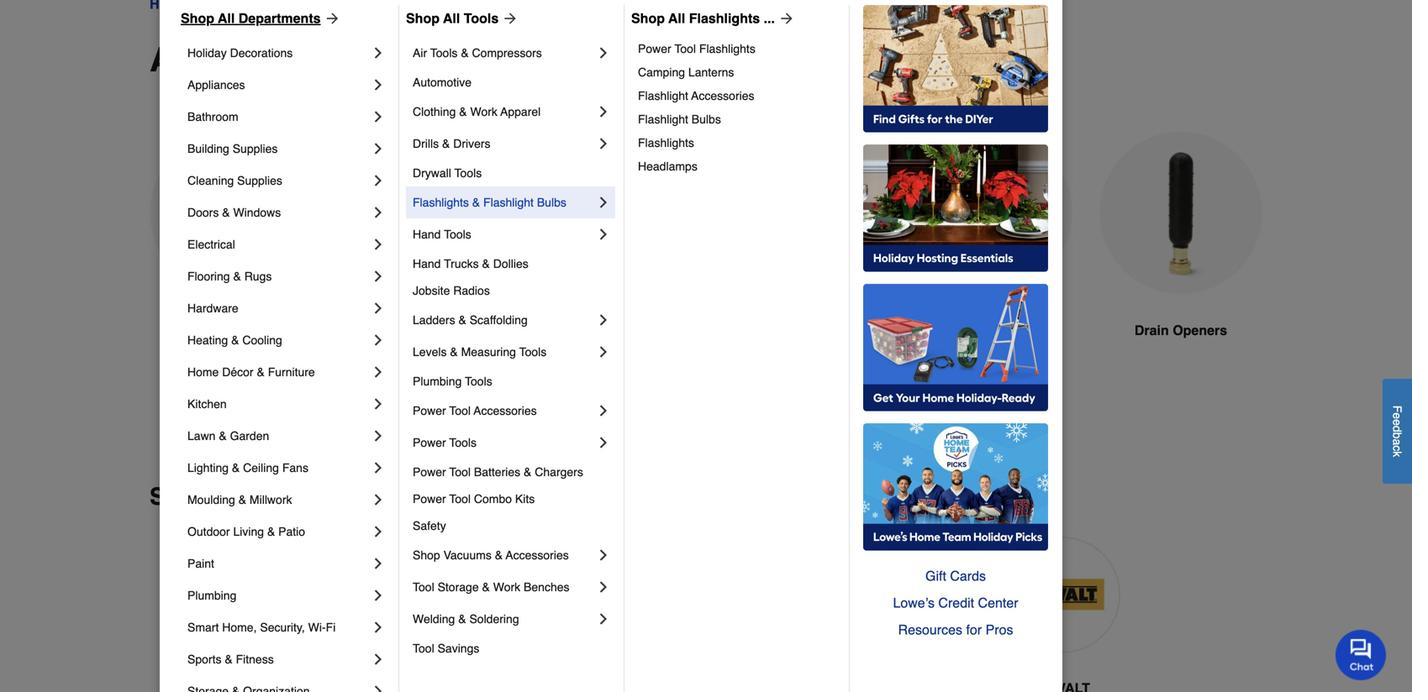 Task type: locate. For each thing, give the bounding box(es) containing it.
lowe's home team holiday picks. image
[[863, 424, 1048, 551]]

decorations
[[230, 46, 293, 60]]

automotive
[[413, 76, 472, 89]]

f
[[1391, 406, 1404, 413]]

tools up trucks at the left of page
[[444, 228, 471, 241]]

power tools link
[[413, 427, 595, 459]]

arrow right image up plungers
[[321, 10, 341, 27]]

tools for power tools
[[449, 436, 477, 450]]

holiday decorations link
[[187, 37, 370, 69]]

shop all tools
[[406, 11, 499, 26]]

chevron right image for levels & measuring tools
[[595, 344, 612, 361]]

arrow right image for shop all flashlights ...
[[775, 10, 795, 27]]

tool left the combo
[[449, 493, 471, 506]]

chevron right image for paint
[[370, 556, 387, 572]]

1 horizontal spatial arrow right image
[[775, 10, 795, 27]]

resources for pros link
[[863, 617, 1048, 644]]

flashlight down flashlight accessories
[[638, 113, 688, 126]]

shop down safety
[[413, 549, 440, 562]]

chevron right image
[[595, 45, 612, 61], [370, 76, 387, 93], [595, 103, 612, 120], [595, 135, 612, 152], [595, 194, 612, 211], [370, 204, 387, 221], [595, 226, 612, 243], [370, 236, 387, 253], [370, 268, 387, 285], [370, 396, 387, 413], [595, 435, 612, 451], [370, 460, 387, 477], [370, 556, 387, 572], [370, 588, 387, 604], [370, 651, 387, 668]]

0 vertical spatial work
[[470, 105, 498, 119]]

home décor & furniture link
[[187, 356, 370, 388]]

chevron right image for lighting & ceiling fans
[[370, 460, 387, 477]]

3 all from the left
[[668, 11, 685, 26]]

1 vertical spatial hand
[[413, 257, 441, 271]]

chevron right image for tool storage & work benches
[[595, 579, 612, 596]]

hand tools link
[[413, 219, 595, 251]]

0 vertical spatial accessories
[[691, 89, 754, 103]]

1 horizontal spatial all
[[443, 11, 460, 26]]

tool up camping lanterns
[[675, 42, 696, 55]]

holiday hosting essentials. image
[[863, 145, 1048, 272]]

heating & cooling link
[[187, 324, 370, 356]]

outdoor living & patio link
[[187, 516, 370, 548]]

welding & soldering link
[[413, 604, 595, 636]]

all up holiday decorations
[[218, 11, 235, 26]]

flashlight
[[638, 89, 688, 103], [638, 113, 688, 126], [483, 196, 534, 209]]

& right cleaners at the left top of the page
[[656, 323, 665, 338]]

augers for machine augers
[[427, 323, 473, 338]]

safety
[[413, 520, 446, 533]]

chevron right image for lawn & garden
[[370, 428, 387, 445]]

all for departments
[[218, 11, 235, 26]]

b
[[1391, 432, 1404, 439]]

2 horizontal spatial all
[[668, 11, 685, 26]]

gift cards link
[[863, 563, 1048, 590]]

2 e from the top
[[1391, 419, 1404, 426]]

gift
[[926, 569, 946, 584]]

tool savings
[[413, 642, 479, 656]]

0 horizontal spatial all
[[218, 11, 235, 26]]

e up 'd'
[[1391, 413, 1404, 419]]

flashlight bulbs
[[638, 113, 721, 126]]

accessories up benches
[[506, 549, 569, 562]]

openers
[[566, 40, 703, 79], [1173, 323, 1227, 338]]

3 shop from the left
[[631, 11, 665, 26]]

flashlight accessories
[[638, 89, 754, 103]]

& inside 'link'
[[233, 270, 241, 283]]

1 vertical spatial work
[[493, 581, 520, 594]]

drain cleaners & chemicals
[[557, 323, 665, 359]]

shop up camping
[[631, 11, 665, 26]]

chevron right image for flooring & rugs
[[370, 268, 387, 285]]

2 shop from the left
[[406, 11, 440, 26]]

0 vertical spatial supplies
[[233, 142, 278, 156]]

work
[[470, 105, 498, 119], [493, 581, 520, 594]]

drain cleaners & chemicals link
[[530, 132, 693, 401]]

work up the welding & soldering link
[[493, 581, 520, 594]]

& right vacuums
[[495, 549, 503, 562]]

shop all departments link
[[181, 8, 341, 29]]

lawn & garden
[[187, 430, 269, 443]]

ladders & scaffolding link
[[413, 304, 595, 336]]

0 vertical spatial shop
[[150, 484, 208, 511]]

flashlight inside flashlights & flashlight bulbs link
[[483, 196, 534, 209]]

arrow right image for shop all departments
[[321, 10, 341, 27]]

e up b in the bottom right of the page
[[1391, 419, 1404, 426]]

lowe's credit center
[[893, 596, 1018, 611]]

accessories down plumbing tools link
[[474, 404, 537, 418]]

tool for accessories
[[449, 404, 471, 418]]

chevron right image for shop vacuums & accessories
[[595, 547, 612, 564]]

safety link
[[413, 513, 612, 540]]

2 vertical spatial flashlight
[[483, 196, 534, 209]]

0 horizontal spatial shop
[[150, 484, 208, 511]]

gift cards
[[926, 569, 986, 584]]

flashlights up headlamps at top left
[[638, 136, 694, 150]]

shop all flashlights ... link
[[631, 8, 795, 29]]

1 horizontal spatial openers
[[1173, 323, 1227, 338]]

work inside clothing & work apparel link
[[470, 105, 498, 119]]

a yellow jug of drano commercial line drain cleaner. image
[[530, 132, 693, 295]]

& right sports
[[225, 653, 233, 667]]

hand up hand trucks & dollies
[[413, 228, 441, 241]]

1 all from the left
[[218, 11, 235, 26]]

chevron right image for clothing & work apparel
[[595, 103, 612, 120]]

shop down lighting
[[150, 484, 208, 511]]

a brass craft music wire machine auger. image
[[340, 132, 503, 296]]

0 vertical spatial flashlight
[[638, 89, 688, 103]]

1 augers from the left
[[227, 323, 273, 338]]

1 vertical spatial bulbs
[[537, 196, 566, 209]]

all inside 'link'
[[218, 11, 235, 26]]

for
[[966, 622, 982, 638]]

1 vertical spatial shop
[[413, 549, 440, 562]]

drywall tools
[[413, 166, 482, 180]]

1 vertical spatial openers
[[1173, 323, 1227, 338]]

shop up holiday
[[181, 11, 214, 26]]

1 shop from the left
[[181, 11, 214, 26]]

tool
[[675, 42, 696, 55], [449, 404, 471, 418], [449, 466, 471, 479], [449, 493, 471, 506], [413, 581, 434, 594], [413, 642, 434, 656]]

supplies up windows
[[237, 174, 282, 187]]

1 arrow right image from the left
[[321, 10, 341, 27]]

chat invite button image
[[1336, 630, 1387, 681]]

power tool flashlights link
[[638, 37, 837, 61]]

2 all from the left
[[443, 11, 460, 26]]

automotive link
[[413, 69, 612, 96]]

orange drain snakes. image
[[910, 132, 1073, 295]]

hand down hardware
[[190, 323, 223, 338]]

tool down the plumbing tools
[[449, 404, 471, 418]]

arrow right image inside shop all departments 'link'
[[321, 10, 341, 27]]

& right the ladders
[[459, 314, 466, 327]]

0 horizontal spatial plumbing
[[187, 589, 237, 603]]

tools right air
[[430, 46, 458, 60]]

0 vertical spatial bulbs
[[692, 113, 721, 126]]

chevron right image for holiday decorations
[[370, 45, 387, 61]]

smart home, security, wi-fi link
[[187, 612, 370, 644]]

find gifts for the diyer. image
[[863, 5, 1048, 133]]

flashlight down camping
[[638, 89, 688, 103]]

lighting & ceiling fans
[[187, 462, 308, 475]]

power up camping
[[638, 42, 671, 55]]

a kobalt music wire drain hand auger. image
[[150, 132, 313, 295]]

arrow right image
[[499, 10, 519, 27]]

2 arrow right image from the left
[[775, 10, 795, 27]]

& right the clothing
[[459, 105, 467, 119]]

shop all tools link
[[406, 8, 519, 29]]

0 horizontal spatial arrow right image
[[321, 10, 341, 27]]

doors
[[187, 206, 219, 219]]

shop for shop all flashlights ...
[[631, 11, 665, 26]]

flashlights
[[689, 11, 760, 26], [699, 42, 756, 55], [638, 136, 694, 150], [413, 196, 469, 209]]

doors & windows link
[[187, 197, 370, 229]]

jobsite
[[413, 284, 450, 298]]

hand for hand augers
[[190, 323, 223, 338]]

1 vertical spatial flashlight
[[638, 113, 688, 126]]

hand for hand trucks & dollies
[[413, 257, 441, 271]]

0 horizontal spatial augers
[[227, 323, 273, 338]]

flooring & rugs
[[187, 270, 272, 283]]

all up air tools & compressors
[[443, 11, 460, 26]]

all for flashlights
[[668, 11, 685, 26]]

power tool accessories
[[413, 404, 537, 418]]

0 horizontal spatial shop
[[181, 11, 214, 26]]

1 horizontal spatial shop
[[413, 549, 440, 562]]

sports & fitness
[[187, 653, 274, 667]]

snakes
[[987, 323, 1034, 338]]

1 horizontal spatial augers
[[427, 323, 473, 338]]

tools up air tools & compressors
[[464, 11, 499, 26]]

plumbing down "levels"
[[413, 375, 462, 388]]

bulbs down drywall tools link in the top left of the page
[[537, 196, 566, 209]]

2 horizontal spatial shop
[[631, 11, 665, 26]]

plumbing up 'smart'
[[187, 589, 237, 603]]

chevron right image for moulding & millwork
[[370, 492, 387, 509]]

home décor & furniture
[[187, 366, 315, 379]]

shop vacuums & accessories link
[[413, 540, 595, 572]]

doors & windows
[[187, 206, 281, 219]]

1 vertical spatial plumbing
[[187, 589, 237, 603]]

power down power tools
[[413, 466, 446, 479]]

power up power tools
[[413, 404, 446, 418]]

power tools
[[413, 436, 477, 450]]

compressors
[[472, 46, 542, 60]]

flashlight inside flashlight accessories link
[[638, 89, 688, 103]]

shop inside 'link'
[[181, 11, 214, 26]]

lowe's
[[893, 596, 935, 611]]

flashlight bulbs link
[[638, 108, 837, 131]]

& left rugs
[[233, 270, 241, 283]]

tools down 'power tool accessories'
[[449, 436, 477, 450]]

2 augers from the left
[[427, 323, 473, 338]]

holiday decorations
[[187, 46, 293, 60]]

supplies for cleaning supplies
[[237, 174, 282, 187]]

tool for batteries
[[449, 466, 471, 479]]

accessories down "lanterns"
[[691, 89, 754, 103]]

2 vertical spatial accessories
[[506, 549, 569, 562]]

brasscraft logo. image
[[435, 538, 550, 653]]

hand trucks & dollies
[[413, 257, 529, 271]]

drywall tools link
[[413, 160, 612, 187]]

1 e from the top
[[1391, 413, 1404, 419]]

power for power tool batteries & chargers
[[413, 466, 446, 479]]

0 vertical spatial hand
[[413, 228, 441, 241]]

work up drivers
[[470, 105, 498, 119]]

heating & cooling
[[187, 334, 282, 347]]

flashlight down drywall tools link in the top left of the page
[[483, 196, 534, 209]]

flooring
[[187, 270, 230, 283]]

clothing & work apparel
[[413, 105, 541, 119]]

arrow right image up the power tool flashlights link
[[775, 10, 795, 27]]

arrow right image inside shop all flashlights ... link
[[775, 10, 795, 27]]

1 horizontal spatial shop
[[406, 11, 440, 26]]

zep logo. image
[[292, 538, 408, 653]]

home
[[187, 366, 219, 379]]

augers for hand augers
[[227, 323, 273, 338]]

cobra logo. image
[[577, 538, 693, 653]]

plumbing
[[413, 375, 462, 388], [187, 589, 237, 603]]

a black rubber plunger. image
[[720, 132, 883, 296]]

tools down levels & measuring tools
[[465, 375, 492, 388]]

drain for drain snakes
[[948, 323, 983, 338]]

tool savings link
[[413, 636, 612, 662]]

chevron right image for bathroom
[[370, 108, 387, 125]]

& right trucks at the left of page
[[482, 257, 490, 271]]

tool up power tool combo kits
[[449, 466, 471, 479]]

hand augers
[[190, 323, 273, 338]]

drain inside drain cleaners & chemicals
[[557, 323, 591, 338]]

bulbs
[[692, 113, 721, 126], [537, 196, 566, 209]]

0 horizontal spatial openers
[[566, 40, 703, 79]]

1 vertical spatial supplies
[[237, 174, 282, 187]]

chevron right image
[[370, 45, 387, 61], [370, 108, 387, 125], [370, 140, 387, 157], [370, 172, 387, 189], [370, 300, 387, 317], [595, 312, 612, 329], [370, 332, 387, 349], [595, 344, 612, 361], [370, 364, 387, 381], [595, 403, 612, 419], [370, 428, 387, 445], [370, 492, 387, 509], [370, 524, 387, 541], [595, 547, 612, 564], [595, 579, 612, 596], [595, 611, 612, 628], [370, 620, 387, 636], [370, 683, 387, 693]]

tools for plumbing tools
[[465, 375, 492, 388]]

power up safety
[[413, 493, 446, 506]]

building supplies
[[187, 142, 278, 156]]

chargers
[[535, 466, 583, 479]]

holiday
[[187, 46, 227, 60]]

moulding & millwork
[[187, 493, 292, 507]]

1 horizontal spatial bulbs
[[692, 113, 721, 126]]

chevron right image for appliances
[[370, 76, 387, 93]]

all up 'power tool flashlights'
[[668, 11, 685, 26]]

1 horizontal spatial plumbing
[[413, 375, 462, 388]]

drain inside 'link'
[[948, 323, 983, 338]]

power down 'power tool accessories'
[[413, 436, 446, 450]]

windows
[[233, 206, 281, 219]]

tool for flashlights
[[675, 42, 696, 55]]

flashlights up the power tool flashlights link
[[689, 11, 760, 26]]

arrow right image
[[321, 10, 341, 27], [775, 10, 795, 27]]

garden
[[230, 430, 269, 443]]

appliances link
[[187, 69, 370, 101]]

shop for shop all departments
[[181, 11, 214, 26]]

hand up jobsite
[[413, 257, 441, 271]]

2 vertical spatial hand
[[190, 323, 223, 338]]

shop up air
[[406, 11, 440, 26]]

chevron right image for power tool accessories
[[595, 403, 612, 419]]

flashlight inside flashlight bulbs link
[[638, 113, 688, 126]]

power for power tool flashlights
[[638, 42, 671, 55]]

0 vertical spatial openers
[[566, 40, 703, 79]]

machine
[[369, 323, 423, 338]]

all for tools
[[443, 11, 460, 26]]

chevron right image for kitchen
[[370, 396, 387, 413]]

tools down drivers
[[454, 166, 482, 180]]

supplies up cleaning supplies at the top left of page
[[233, 142, 278, 156]]

bulbs down flashlight accessories
[[692, 113, 721, 126]]

& left cooling
[[231, 334, 239, 347]]

0 vertical spatial plumbing
[[413, 375, 462, 388]]

tools up plumbing tools link
[[519, 346, 547, 359]]



Task type: describe. For each thing, give the bounding box(es) containing it.
drills & drivers link
[[413, 128, 595, 160]]

departments
[[239, 11, 321, 26]]

& right "lawn"
[[219, 430, 227, 443]]

& right storage
[[482, 581, 490, 594]]

jobsite radios
[[413, 284, 490, 298]]

tool storage & work benches
[[413, 581, 570, 594]]

ladders & scaffolding
[[413, 314, 528, 327]]

chevron right image for plumbing
[[370, 588, 387, 604]]

a
[[1391, 439, 1404, 446]]

lighting & ceiling fans link
[[187, 452, 370, 484]]

furniture
[[268, 366, 315, 379]]

& right décor
[[257, 366, 265, 379]]

supplies for building supplies
[[233, 142, 278, 156]]

chevron right image for power tools
[[595, 435, 612, 451]]

chemicals
[[577, 343, 645, 359]]

& left ceiling
[[232, 462, 240, 475]]

power tool batteries & chargers link
[[413, 459, 612, 486]]

plumbing tools
[[413, 375, 492, 388]]

patio
[[278, 525, 305, 539]]

moulding
[[187, 493, 235, 507]]

chevron right image for sports & fitness
[[370, 651, 387, 668]]

chevron right image for welding & soldering
[[595, 611, 612, 628]]

kits
[[515, 493, 535, 506]]

& right air
[[437, 40, 462, 79]]

chevron right image for home décor & furniture
[[370, 364, 387, 381]]

chevron right image for air tools & compressors
[[595, 45, 612, 61]]

center
[[978, 596, 1018, 611]]

...
[[764, 11, 775, 26]]

hand for hand tools
[[413, 228, 441, 241]]

batteries
[[474, 466, 520, 479]]

chevron right image for flashlights & flashlight bulbs
[[595, 194, 612, 211]]

& right "levels"
[[450, 346, 458, 359]]

fans
[[282, 462, 308, 475]]

& right drills
[[442, 137, 450, 150]]

credit
[[938, 596, 974, 611]]

& left patio
[[267, 525, 275, 539]]

trucks
[[444, 257, 479, 271]]

0 horizontal spatial bulbs
[[537, 196, 566, 209]]

1 vertical spatial accessories
[[474, 404, 537, 418]]

plumbing for plumbing tools
[[413, 375, 462, 388]]

power tool accessories link
[[413, 395, 595, 427]]

chevron right image for cleaning supplies
[[370, 172, 387, 189]]

clothing
[[413, 105, 456, 119]]

flashlight for flashlight bulbs
[[638, 113, 688, 126]]

apparel
[[501, 105, 541, 119]]

c
[[1391, 446, 1404, 451]]

ladders
[[413, 314, 455, 327]]

tool storage & work benches link
[[413, 572, 595, 604]]

fitness
[[236, 653, 274, 667]]

drivers
[[453, 137, 491, 150]]

& right doors
[[222, 206, 230, 219]]

shop for shop vacuums & accessories
[[413, 549, 440, 562]]

air
[[413, 46, 427, 60]]

k
[[1391, 451, 1404, 457]]

smart
[[187, 621, 219, 635]]

radios
[[453, 284, 490, 298]]

drain for drain openers
[[1135, 323, 1169, 338]]

lowe's credit center link
[[863, 590, 1048, 617]]

chevron right image for electrical
[[370, 236, 387, 253]]

power tool batteries & chargers
[[413, 466, 583, 479]]

shop by brand
[[150, 484, 317, 511]]

electrical link
[[187, 229, 370, 261]]

chevron right image for ladders & scaffolding
[[595, 312, 612, 329]]

a cobra rubber bladder with brass fitting. image
[[1100, 132, 1263, 295]]

plumbing tools link
[[413, 368, 612, 395]]

augers, plungers & drain openers
[[150, 40, 703, 79]]

power tool combo kits link
[[413, 486, 612, 513]]

tool down welding
[[413, 642, 434, 656]]

wi-
[[308, 621, 326, 635]]

moulding & millwork link
[[187, 484, 370, 516]]

shop for shop all tools
[[406, 11, 440, 26]]

lighting
[[187, 462, 229, 475]]

tool up welding
[[413, 581, 434, 594]]

levels
[[413, 346, 447, 359]]

chevron right image for doors & windows
[[370, 204, 387, 221]]

sports & fitness link
[[187, 644, 370, 676]]

measuring
[[461, 346, 516, 359]]

fi
[[326, 621, 336, 635]]

drills & drivers
[[413, 137, 491, 150]]

work inside tool storage & work benches link
[[493, 581, 520, 594]]

cooling
[[242, 334, 282, 347]]

flashlights link
[[638, 131, 837, 155]]

smart home, security, wi-fi
[[187, 621, 336, 635]]

shop for shop by brand
[[150, 484, 208, 511]]

power for power tool combo kits
[[413, 493, 446, 506]]

plumbing for plumbing
[[187, 589, 237, 603]]

chevron right image for hand tools
[[595, 226, 612, 243]]

bathroom
[[187, 110, 238, 124]]

chevron right image for heating & cooling
[[370, 332, 387, 349]]

cleaning supplies link
[[187, 165, 370, 197]]

tools for drywall tools
[[454, 166, 482, 180]]

& up kits
[[524, 466, 532, 479]]

rugs
[[244, 270, 272, 283]]

power tool combo kits
[[413, 493, 535, 506]]

power for power tool accessories
[[413, 404, 446, 418]]

chevron right image for smart home, security, wi-fi
[[370, 620, 387, 636]]

chevron right image for outdoor living & patio
[[370, 524, 387, 541]]

flashlights down drywall tools
[[413, 196, 469, 209]]

headlamps link
[[638, 155, 837, 178]]

chevron right image for hardware
[[370, 300, 387, 317]]

drain for drain cleaners & chemicals
[[557, 323, 591, 338]]

get your home holiday-ready. image
[[863, 284, 1048, 412]]

korky logo. image
[[862, 538, 978, 653]]

tools for hand tools
[[444, 228, 471, 241]]

cleaning
[[187, 174, 234, 187]]

storage
[[438, 581, 479, 594]]

hardware link
[[187, 293, 370, 324]]

dewalt logo. image
[[1005, 538, 1120, 653]]

& left millwork
[[238, 493, 246, 507]]

dollies
[[493, 257, 529, 271]]

& down shop all tools link
[[461, 46, 469, 60]]

outdoor living & patio
[[187, 525, 305, 539]]

camping
[[638, 66, 685, 79]]

chevron right image for drills & drivers
[[595, 135, 612, 152]]

home,
[[222, 621, 257, 635]]

levels & measuring tools
[[413, 346, 547, 359]]

building supplies link
[[187, 133, 370, 165]]

& down drywall tools
[[472, 196, 480, 209]]

paint
[[187, 557, 214, 571]]

f e e d b a c k button
[[1383, 379, 1412, 484]]

power for power tools
[[413, 436, 446, 450]]

lawn & garden link
[[187, 420, 370, 452]]

flashlights & flashlight bulbs link
[[413, 187, 595, 219]]

outdoor
[[187, 525, 230, 539]]

flashlights up the camping lanterns link
[[699, 42, 756, 55]]

drain snakes
[[948, 323, 1034, 338]]

combo
[[474, 493, 512, 506]]

drain snakes link
[[910, 132, 1073, 381]]

pros
[[986, 622, 1013, 638]]

tools for air tools & compressors
[[430, 46, 458, 60]]

tool for combo
[[449, 493, 471, 506]]

flashlight for flashlight accessories
[[638, 89, 688, 103]]

electrical
[[187, 238, 235, 251]]

scaffolding
[[470, 314, 528, 327]]

brand
[[249, 484, 317, 511]]

chevron right image for building supplies
[[370, 140, 387, 157]]

machine augers link
[[340, 132, 503, 381]]

& right welding
[[458, 613, 466, 626]]

augers,
[[150, 40, 275, 79]]

& inside drain cleaners & chemicals
[[656, 323, 665, 338]]



Task type: vqa. For each thing, say whether or not it's contained in the screenshot.
'Sports & Fitness' LINK
yes



